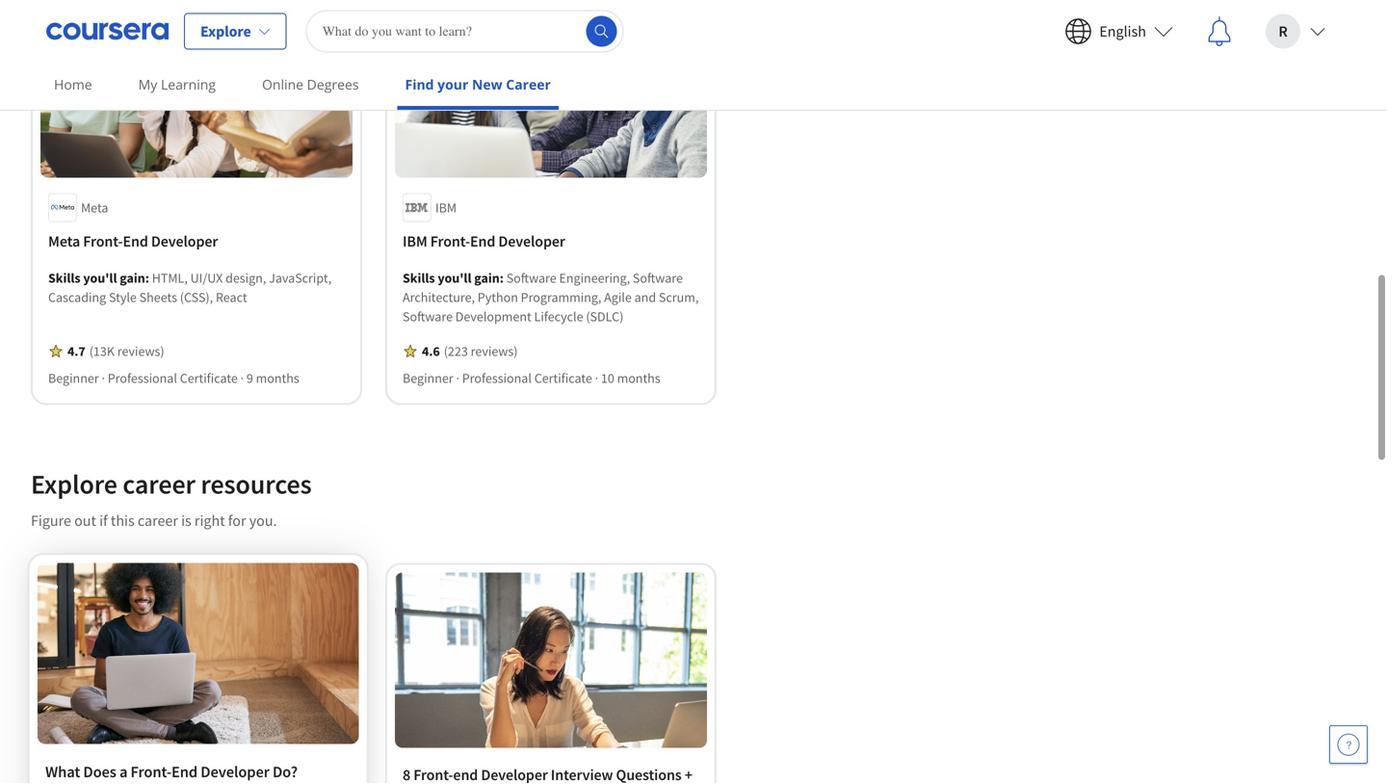 Task type: locate. For each thing, give the bounding box(es) containing it.
:
[[145, 269, 149, 286], [500, 269, 504, 286]]

(13k
[[89, 342, 115, 360]]

0 vertical spatial meta
[[81, 199, 108, 216]]

meta
[[81, 199, 108, 216], [48, 232, 80, 251]]

· left 10
[[595, 369, 599, 387]]

certificate left 10
[[535, 369, 592, 387]]

None search field
[[306, 10, 624, 53]]

ibm up the 'architecture,'
[[403, 232, 428, 251]]

skills for ibm
[[403, 269, 435, 286]]

out
[[74, 511, 96, 530]]

1 horizontal spatial beginner
[[403, 369, 454, 387]]

: for meta front-end developer
[[145, 269, 149, 286]]

reviews)
[[117, 342, 164, 360], [471, 342, 518, 360]]

end for meta
[[123, 232, 148, 251]]

months for meta front-end developer
[[256, 369, 299, 387]]

professional down '4.6 (223 reviews)'
[[462, 369, 532, 387]]

· down the (223
[[456, 369, 460, 387]]

gain up python
[[474, 269, 500, 286]]

0 horizontal spatial beginner
[[48, 369, 99, 387]]

0 horizontal spatial certificate
[[180, 369, 238, 387]]

my learning link
[[131, 63, 224, 106]]

explore inside popup button
[[200, 22, 251, 41]]

beginner · professional certificate · 9 months
[[48, 369, 299, 387]]

1 horizontal spatial reviews)
[[471, 342, 518, 360]]

software down the 'architecture,'
[[403, 308, 453, 325]]

professional down 4.7 (13k reviews)
[[108, 369, 177, 387]]

1 horizontal spatial certificate
[[535, 369, 592, 387]]

you'll
[[83, 269, 117, 286], [438, 269, 472, 286]]

gain up the style
[[120, 269, 145, 286]]

1 vertical spatial ibm
[[403, 232, 428, 251]]

1 professional from the left
[[108, 369, 177, 387]]

0 horizontal spatial software
[[403, 308, 453, 325]]

ibm
[[436, 199, 457, 216], [403, 232, 428, 251]]

career up figure out if this career is right for you.
[[123, 467, 196, 501]]

skills up the 'architecture,'
[[403, 269, 435, 286]]

career
[[123, 467, 196, 501], [138, 511, 178, 530]]

a
[[119, 762, 128, 782]]

beginner
[[48, 369, 99, 387], [403, 369, 454, 387]]

: up python
[[500, 269, 504, 286]]

meta for meta front-end developer
[[48, 232, 80, 251]]

professional for ibm
[[462, 369, 532, 387]]

meta up meta front-end developer
[[81, 199, 108, 216]]

you.
[[249, 511, 277, 530]]

: up sheets
[[145, 269, 149, 286]]

1 horizontal spatial professional
[[462, 369, 532, 387]]

0 horizontal spatial reviews)
[[117, 342, 164, 360]]

learning
[[161, 75, 216, 93]]

ui/ux
[[190, 269, 223, 286]]

explore for explore career resources
[[31, 467, 117, 501]]

programming,
[[521, 288, 602, 306]]

software up programming,
[[507, 269, 557, 286]]

skills you'll gain :
[[48, 269, 152, 286], [403, 269, 507, 286]]

0 vertical spatial explore
[[200, 22, 251, 41]]

figure
[[31, 511, 71, 530]]

beginner for meta
[[48, 369, 99, 387]]

developer up software engineering, software architecture, python programming, agile and scrum, software development lifecycle (sdlc) at the top of page
[[499, 232, 565, 251]]

4.6
[[422, 342, 440, 360]]

online
[[262, 75, 304, 93]]

certificate for meta front-end developer
[[180, 369, 238, 387]]

style
[[109, 288, 137, 306]]

beginner · professional certificate · 10 months
[[403, 369, 661, 387]]

coursera image
[[46, 16, 169, 47]]

you'll up the style
[[83, 269, 117, 286]]

end for ibm
[[470, 232, 496, 251]]

1 vertical spatial explore
[[31, 467, 117, 501]]

certificate left 9
[[180, 369, 238, 387]]

developer
[[151, 232, 218, 251], [499, 232, 565, 251], [201, 762, 270, 782]]

for
[[228, 511, 246, 530]]

professional
[[108, 369, 177, 387], [462, 369, 532, 387]]

beginner down "4.6" at the left of page
[[403, 369, 454, 387]]

0 horizontal spatial explore
[[31, 467, 117, 501]]

reviews) down development
[[471, 342, 518, 360]]

1 horizontal spatial skills
[[403, 269, 435, 286]]

skills you'll gain : up the style
[[48, 269, 152, 286]]

2 months from the left
[[617, 369, 661, 387]]

· down (13k
[[102, 369, 105, 387]]

months for ibm front-end developer
[[617, 369, 661, 387]]

software
[[507, 269, 557, 286], [633, 269, 683, 286], [403, 308, 453, 325]]

meta front-end developer
[[48, 232, 218, 251]]

1 horizontal spatial months
[[617, 369, 661, 387]]

1 gain from the left
[[120, 269, 145, 286]]

2 skills you'll gain : from the left
[[403, 269, 507, 286]]

ibm for ibm front-end developer
[[403, 232, 428, 251]]

developer up html,
[[151, 232, 218, 251]]

(223
[[444, 342, 468, 360]]

professional for meta
[[108, 369, 177, 387]]

sheets
[[139, 288, 177, 306]]

1 horizontal spatial meta
[[81, 199, 108, 216]]

(css),
[[180, 288, 213, 306]]

1 months from the left
[[256, 369, 299, 387]]

python
[[478, 288, 518, 306]]

1 horizontal spatial end
[[172, 762, 198, 782]]

career
[[506, 75, 551, 93]]

skills for meta
[[48, 269, 80, 286]]

front- right a
[[131, 762, 172, 782]]

development
[[456, 308, 532, 325]]

meta up cascading
[[48, 232, 80, 251]]

ibm up "ibm front-end developer"
[[436, 199, 457, 216]]

0 horizontal spatial professional
[[108, 369, 177, 387]]

0 horizontal spatial skills you'll gain :
[[48, 269, 152, 286]]

meta for meta
[[81, 199, 108, 216]]

1 horizontal spatial :
[[500, 269, 504, 286]]

1 skills you'll gain : from the left
[[48, 269, 152, 286]]

reviews) right (13k
[[117, 342, 164, 360]]

1 horizontal spatial front-
[[131, 762, 172, 782]]

skills up cascading
[[48, 269, 80, 286]]

2 skills from the left
[[403, 269, 435, 286]]

1 vertical spatial career
[[138, 511, 178, 530]]

is
[[181, 511, 192, 530]]

2 reviews) from the left
[[471, 342, 518, 360]]

0 horizontal spatial months
[[256, 369, 299, 387]]

1 horizontal spatial you'll
[[438, 269, 472, 286]]

you'll up the 'architecture,'
[[438, 269, 472, 286]]

1 horizontal spatial gain
[[474, 269, 500, 286]]

0 horizontal spatial ibm
[[403, 232, 428, 251]]

1 : from the left
[[145, 269, 149, 286]]

0 horizontal spatial skills
[[48, 269, 80, 286]]

2 professional from the left
[[462, 369, 532, 387]]

1 horizontal spatial ibm
[[436, 199, 457, 216]]

1 horizontal spatial explore
[[200, 22, 251, 41]]

3 · from the left
[[456, 369, 460, 387]]

r
[[1279, 22, 1288, 41]]

explore
[[200, 22, 251, 41], [31, 467, 117, 501]]

career left is
[[138, 511, 178, 530]]

explore up the out
[[31, 467, 117, 501]]

find your new career
[[405, 75, 551, 93]]

online degrees
[[262, 75, 359, 93]]

·
[[102, 369, 105, 387], [241, 369, 244, 387], [456, 369, 460, 387], [595, 369, 599, 387]]

end
[[123, 232, 148, 251], [470, 232, 496, 251], [172, 762, 198, 782]]

skills you'll gain : up the 'architecture,'
[[403, 269, 507, 286]]

software engineering, software architecture, python programming, agile and scrum, software development lifecycle (sdlc)
[[403, 269, 699, 325]]

beginner down the 4.7
[[48, 369, 99, 387]]

0 horizontal spatial :
[[145, 269, 149, 286]]

2 horizontal spatial front-
[[431, 232, 470, 251]]

end right a
[[172, 762, 198, 782]]

1 skills from the left
[[48, 269, 80, 286]]

: for ibm front-end developer
[[500, 269, 504, 286]]

2 gain from the left
[[474, 269, 500, 286]]

0 horizontal spatial meta
[[48, 232, 80, 251]]

2 you'll from the left
[[438, 269, 472, 286]]

months
[[256, 369, 299, 387], [617, 369, 661, 387]]

1 certificate from the left
[[180, 369, 238, 387]]

0 horizontal spatial end
[[123, 232, 148, 251]]

beginner for ibm
[[403, 369, 454, 387]]

1 reviews) from the left
[[117, 342, 164, 360]]

skills
[[48, 269, 80, 286], [403, 269, 435, 286]]

certificate for ibm front-end developer
[[535, 369, 592, 387]]

1 vertical spatial meta
[[48, 232, 80, 251]]

4.6 (223 reviews)
[[422, 342, 518, 360]]

end up the style
[[123, 232, 148, 251]]

find your new career link
[[398, 63, 559, 110]]

gain
[[120, 269, 145, 286], [474, 269, 500, 286]]

0 vertical spatial ibm
[[436, 199, 457, 216]]

1 you'll from the left
[[83, 269, 117, 286]]

software up and
[[633, 269, 683, 286]]

2 horizontal spatial software
[[633, 269, 683, 286]]

if
[[99, 511, 108, 530]]

months right 9
[[256, 369, 299, 387]]

1 horizontal spatial software
[[507, 269, 557, 286]]

1 beginner from the left
[[48, 369, 99, 387]]

front- up the style
[[83, 232, 123, 251]]

explore up learning on the top
[[200, 22, 251, 41]]

home
[[54, 75, 92, 93]]

1 horizontal spatial skills you'll gain :
[[403, 269, 507, 286]]

months right 10
[[617, 369, 661, 387]]

2 horizontal spatial end
[[470, 232, 496, 251]]

certificate
[[180, 369, 238, 387], [535, 369, 592, 387]]

2 : from the left
[[500, 269, 504, 286]]

end up python
[[470, 232, 496, 251]]

What do you want to learn? text field
[[306, 10, 624, 53]]

0 horizontal spatial you'll
[[83, 269, 117, 286]]

0 horizontal spatial gain
[[120, 269, 145, 286]]

2 beginner from the left
[[403, 369, 454, 387]]

2 certificate from the left
[[535, 369, 592, 387]]

resources
[[201, 467, 312, 501]]

· left 9
[[241, 369, 244, 387]]

front-
[[83, 232, 123, 251], [431, 232, 470, 251], [131, 762, 172, 782]]

0 horizontal spatial front-
[[83, 232, 123, 251]]

lifecycle
[[534, 308, 584, 325]]

front- up the 'architecture,'
[[431, 232, 470, 251]]



Task type: vqa. For each thing, say whether or not it's contained in the screenshot.
second Gain from right
yes



Task type: describe. For each thing, give the bounding box(es) containing it.
degrees
[[307, 75, 359, 93]]

4.7 (13k reviews)
[[67, 342, 164, 360]]

new
[[472, 75, 503, 93]]

html,
[[152, 269, 188, 286]]

what
[[45, 762, 80, 782]]

4.7
[[67, 342, 85, 360]]

ibm for ibm
[[436, 199, 457, 216]]

explore button
[[184, 13, 287, 50]]

(sdlc)
[[586, 308, 624, 325]]

ibm front-end developer link
[[403, 230, 700, 253]]

help center image
[[1338, 733, 1361, 756]]

you'll for ibm
[[438, 269, 472, 286]]

scrum,
[[659, 288, 699, 306]]

10
[[601, 369, 615, 387]]

architecture,
[[403, 288, 475, 306]]

what does a front-end developer do?
[[45, 762, 298, 782]]

html, ui/ux design, javascript, cascading style sheets (css), react
[[48, 269, 332, 306]]

meta front-end developer link
[[48, 230, 345, 253]]

developer for ibm front-end developer
[[499, 232, 565, 251]]

you'll for meta
[[83, 269, 117, 286]]

explore career resources
[[31, 467, 312, 501]]

front- for meta
[[83, 232, 123, 251]]

javascript,
[[269, 269, 332, 286]]

does
[[83, 762, 116, 782]]

engineering,
[[559, 269, 630, 286]]

developer for meta front-end developer
[[151, 232, 218, 251]]

my learning
[[138, 75, 216, 93]]

ibm front-end developer
[[403, 232, 565, 251]]

reviews) for ibm
[[471, 342, 518, 360]]

home link
[[46, 63, 100, 106]]

2 · from the left
[[241, 369, 244, 387]]

skills you'll gain : for meta
[[48, 269, 152, 286]]

find
[[405, 75, 434, 93]]

and
[[635, 288, 656, 306]]

1 · from the left
[[102, 369, 105, 387]]

front- for ibm
[[431, 232, 470, 251]]

0 vertical spatial career
[[123, 467, 196, 501]]

r button
[[1251, 0, 1341, 62]]

gain for ibm
[[474, 269, 500, 286]]

cascading
[[48, 288, 106, 306]]

react
[[216, 288, 247, 306]]

my
[[138, 75, 157, 93]]

online degrees link
[[254, 63, 367, 106]]

agile
[[604, 288, 632, 306]]

4 · from the left
[[595, 369, 599, 387]]

your
[[438, 75, 469, 93]]

do?
[[273, 762, 298, 782]]

right
[[195, 511, 225, 530]]

reviews) for meta
[[117, 342, 164, 360]]

english button
[[1050, 0, 1189, 62]]

explore for explore
[[200, 22, 251, 41]]

gain for meta
[[120, 269, 145, 286]]

9
[[247, 369, 253, 387]]

this
[[111, 511, 135, 530]]

design,
[[226, 269, 266, 286]]

figure out if this career is right for you.
[[31, 511, 277, 530]]

what does a front-end developer do? link
[[45, 760, 351, 783]]

english
[[1100, 22, 1147, 41]]

skills you'll gain : for ibm
[[403, 269, 507, 286]]

developer left do?
[[201, 762, 270, 782]]



